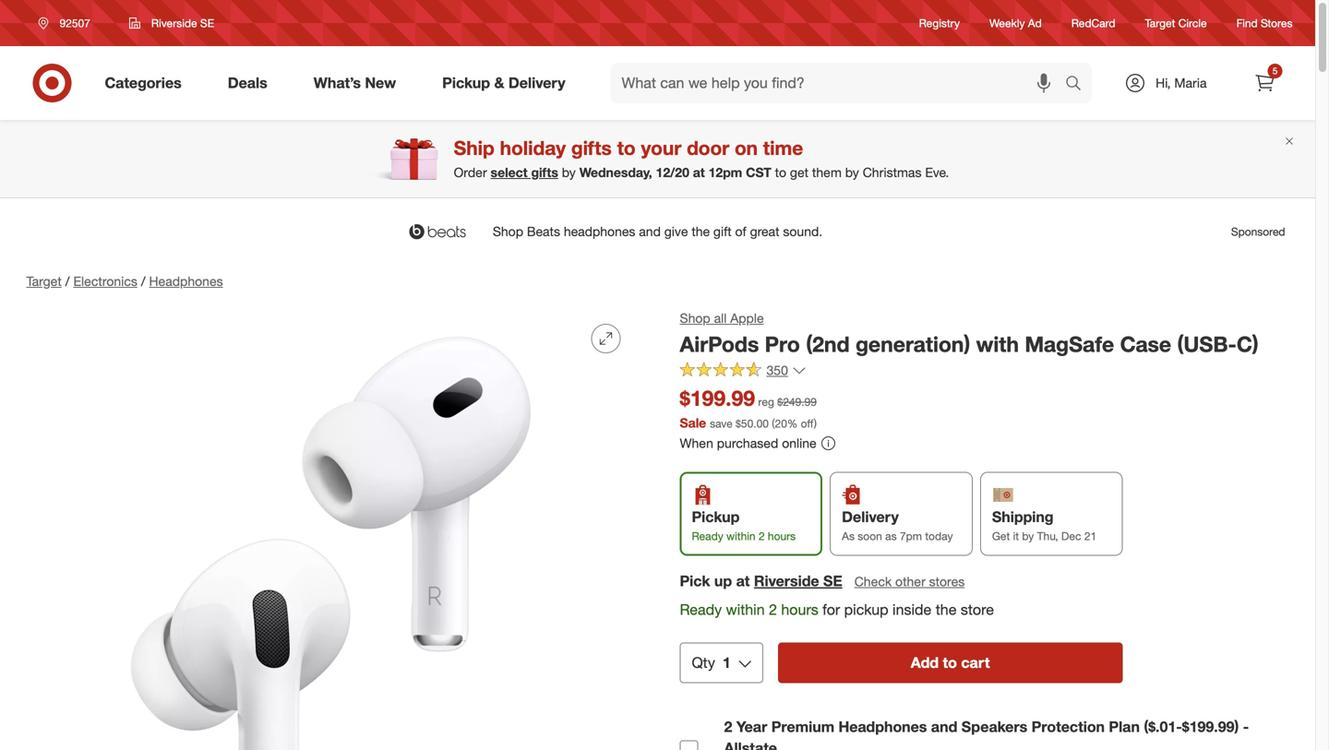 Task type: describe. For each thing, give the bounding box(es) containing it.
se inside dropdown button
[[200, 16, 214, 30]]

check
[[855, 574, 892, 590]]

eve.
[[926, 165, 950, 181]]

sale
[[680, 415, 707, 431]]

2 inside pickup ready within 2 hours
[[759, 529, 765, 543]]

target link
[[26, 273, 62, 289]]

airpods pro (2nd generation) with magsafe case (usb‑c), 1 of 8 image
[[26, 309, 636, 751]]

hours inside pickup ready within 2 hours
[[768, 529, 796, 543]]

order
[[454, 165, 487, 181]]

0 horizontal spatial by
[[562, 165, 576, 181]]

airpods
[[680, 331, 759, 357]]

circle
[[1179, 16, 1207, 30]]

apple
[[731, 310, 764, 326]]

riverside se button
[[754, 571, 843, 592]]

find stores link
[[1237, 15, 1293, 31]]

at inside ship holiday gifts to your door on time order select gifts by wednesday, 12/20 at 12pm cst to get them by christmas eve.
[[693, 165, 705, 181]]

1 / from the left
[[65, 273, 70, 289]]

deals link
[[212, 63, 291, 103]]

shop all apple airpods pro (2nd generation) with magsafe case (usb‑c)
[[680, 310, 1259, 357]]

($.01-
[[1144, 718, 1183, 736]]

350 link
[[680, 362, 807, 383]]

target for target / electronics / headphones
[[26, 273, 62, 289]]

online
[[782, 435, 817, 452]]

(2nd
[[806, 331, 850, 357]]

qty
[[692, 654, 715, 672]]

riverside se
[[151, 16, 214, 30]]

case
[[1121, 331, 1172, 357]]

search button
[[1057, 63, 1102, 107]]

shipping get it by thu, dec 21
[[992, 508, 1097, 543]]

delivery inside delivery as soon as 7pm today
[[842, 508, 899, 526]]

92507
[[60, 16, 90, 30]]

electronics
[[73, 273, 137, 289]]

reg
[[758, 395, 775, 409]]

target circle link
[[1145, 15, 1207, 31]]

stores
[[929, 574, 965, 590]]

shop
[[680, 310, 711, 326]]

stores
[[1261, 16, 1293, 30]]

cst
[[746, 165, 772, 181]]

pickup & delivery
[[442, 74, 566, 92]]

pickup ready within 2 hours
[[692, 508, 796, 543]]

get
[[992, 529, 1010, 543]]

1 horizontal spatial by
[[846, 165, 859, 181]]

pro
[[765, 331, 800, 357]]

pickup for ready
[[692, 508, 740, 526]]

350
[[767, 363, 788, 379]]

5
[[1273, 65, 1278, 77]]

headphones link
[[149, 273, 223, 289]]

ready within 2 hours for pickup inside the store
[[680, 601, 995, 619]]

target for target circle
[[1145, 16, 1176, 30]]

speakers
[[962, 718, 1028, 736]]

0 horizontal spatial delivery
[[509, 74, 566, 92]]

What can we help you find? suggestions appear below search field
[[611, 63, 1070, 103]]

5 link
[[1245, 63, 1286, 103]]

premium
[[772, 718, 835, 736]]

ready inside pickup ready within 2 hours
[[692, 529, 724, 543]]

target / electronics / headphones
[[26, 273, 223, 289]]

riverside inside dropdown button
[[151, 16, 197, 30]]

12pm
[[709, 165, 743, 181]]

1
[[723, 654, 731, 672]]

new
[[365, 74, 396, 92]]

1 vertical spatial gifts
[[531, 165, 559, 181]]

to inside button
[[943, 654, 957, 672]]

registry
[[919, 16, 960, 30]]

1 horizontal spatial se
[[824, 573, 843, 591]]

0 horizontal spatial to
[[617, 136, 636, 160]]

registry link
[[919, 15, 960, 31]]

shipping
[[992, 508, 1054, 526]]

dec
[[1062, 529, 1082, 543]]

christmas
[[863, 165, 922, 181]]

allstate
[[724, 739, 777, 751]]

add to cart button
[[778, 643, 1123, 684]]

$
[[736, 417, 741, 431]]

&
[[494, 74, 505, 92]]

get
[[790, 165, 809, 181]]

when
[[680, 435, 714, 452]]

hi, maria
[[1156, 75, 1207, 91]]

pickup & delivery link
[[427, 63, 589, 103]]

purchased
[[717, 435, 779, 452]]

pick
[[680, 573, 710, 591]]

0 vertical spatial headphones
[[149, 273, 223, 289]]

7pm
[[900, 529, 922, 543]]

and
[[931, 718, 958, 736]]

$199.99)
[[1183, 718, 1239, 736]]

protection
[[1032, 718, 1105, 736]]

$199.99 reg $249.99 sale save $ 50.00 ( 20 % off )
[[680, 386, 817, 431]]

as
[[842, 529, 855, 543]]

it
[[1014, 529, 1019, 543]]

add
[[911, 654, 939, 672]]

12/20
[[656, 165, 690, 181]]



Task type: vqa. For each thing, say whether or not it's contained in the screenshot.


Task type: locate. For each thing, give the bounding box(es) containing it.
check other stores button
[[854, 572, 966, 592]]

0 vertical spatial to
[[617, 136, 636, 160]]

pickup left & on the top of page
[[442, 74, 490, 92]]

ready up pick
[[692, 529, 724, 543]]

search
[[1057, 76, 1102, 94]]

/ right target link on the left of page
[[65, 273, 70, 289]]

0 vertical spatial gifts
[[571, 136, 612, 160]]

1 horizontal spatial /
[[141, 273, 145, 289]]

save
[[710, 417, 733, 431]]

1 vertical spatial ready
[[680, 601, 722, 619]]

1 vertical spatial target
[[26, 273, 62, 289]]

/ right electronics
[[141, 273, 145, 289]]

cart
[[962, 654, 990, 672]]

qty 1
[[692, 654, 731, 672]]

pickup up the up
[[692, 508, 740, 526]]

0 vertical spatial target
[[1145, 16, 1176, 30]]

inside
[[893, 601, 932, 619]]

hours down riverside se button
[[782, 601, 819, 619]]

find stores
[[1237, 16, 1293, 30]]

headphones right electronics link
[[149, 273, 223, 289]]

1 vertical spatial within
[[726, 601, 765, 619]]

to left get
[[775, 165, 787, 181]]

2 Year Premium Headphones and Speakers Protection Plan ($.01-$199.99) - Allstate checkbox
[[680, 741, 699, 751]]

at right the up
[[736, 573, 750, 591]]

up
[[715, 573, 732, 591]]

0 horizontal spatial gifts
[[531, 165, 559, 181]]

pickup for &
[[442, 74, 490, 92]]

target left electronics
[[26, 273, 62, 289]]

92507 button
[[26, 6, 110, 40]]

riverside up the ready within 2 hours for pickup inside the store on the bottom of page
[[754, 573, 819, 591]]

1 vertical spatial to
[[775, 165, 787, 181]]

0 horizontal spatial riverside
[[151, 16, 197, 30]]

1 horizontal spatial 2
[[759, 529, 765, 543]]

2 up pick up at riverside se in the right bottom of the page
[[759, 529, 765, 543]]

to
[[617, 136, 636, 160], [775, 165, 787, 181], [943, 654, 957, 672]]

0 horizontal spatial 2
[[724, 718, 733, 736]]

pick up at riverside se
[[680, 573, 843, 591]]

0 horizontal spatial target
[[26, 273, 62, 289]]

deals
[[228, 74, 268, 92]]

1 vertical spatial pickup
[[692, 508, 740, 526]]

soon
[[858, 529, 883, 543]]

by down holiday
[[562, 165, 576, 181]]

gifts
[[571, 136, 612, 160], [531, 165, 559, 181]]

on
[[735, 136, 758, 160]]

delivery right & on the top of page
[[509, 74, 566, 92]]

today
[[925, 529, 953, 543]]

to right add
[[943, 654, 957, 672]]

2 left year
[[724, 718, 733, 736]]

advertisement region
[[12, 210, 1304, 254]]

at
[[693, 165, 705, 181], [736, 573, 750, 591]]

them
[[812, 165, 842, 181]]

0 horizontal spatial at
[[693, 165, 705, 181]]

2 vertical spatial 2
[[724, 718, 733, 736]]

what's new
[[314, 74, 396, 92]]

2 horizontal spatial to
[[943, 654, 957, 672]]

(usb‑c)
[[1178, 331, 1259, 357]]

add to cart
[[911, 654, 990, 672]]

0 vertical spatial ready
[[692, 529, 724, 543]]

0 vertical spatial 2
[[759, 529, 765, 543]]

find
[[1237, 16, 1258, 30]]

weekly ad
[[990, 16, 1042, 30]]

to up wednesday,
[[617, 136, 636, 160]]

1 vertical spatial 2
[[769, 601, 777, 619]]

headphones left and
[[839, 718, 927, 736]]

1 vertical spatial se
[[824, 573, 843, 591]]

ready down pick
[[680, 601, 722, 619]]

1 horizontal spatial delivery
[[842, 508, 899, 526]]

other
[[896, 574, 926, 590]]

target
[[1145, 16, 1176, 30], [26, 273, 62, 289]]

1 horizontal spatial at
[[736, 573, 750, 591]]

pickup inside pickup ready within 2 hours
[[692, 508, 740, 526]]

0 vertical spatial se
[[200, 16, 214, 30]]

delivery up the soon
[[842, 508, 899, 526]]

se up for
[[824, 573, 843, 591]]

0 horizontal spatial pickup
[[442, 74, 490, 92]]

1 horizontal spatial headphones
[[839, 718, 927, 736]]

1 vertical spatial riverside
[[754, 573, 819, 591]]

1 horizontal spatial target
[[1145, 16, 1176, 30]]

0 vertical spatial within
[[727, 529, 756, 543]]

target left "circle"
[[1145, 16, 1176, 30]]

riverside up categories link
[[151, 16, 197, 30]]

0 vertical spatial delivery
[[509, 74, 566, 92]]

by right it
[[1023, 529, 1034, 543]]

0 vertical spatial hours
[[768, 529, 796, 543]]

0 horizontal spatial headphones
[[149, 273, 223, 289]]

time
[[763, 136, 804, 160]]

1 horizontal spatial gifts
[[571, 136, 612, 160]]

your
[[641, 136, 682, 160]]

electronics link
[[73, 273, 137, 289]]

maria
[[1175, 75, 1207, 91]]

1 vertical spatial hours
[[782, 601, 819, 619]]

weekly
[[990, 16, 1025, 30]]

categories
[[105, 74, 182, 92]]

holiday
[[500, 136, 566, 160]]

ad
[[1028, 16, 1042, 30]]

)
[[814, 417, 817, 431]]

delivery
[[509, 74, 566, 92], [842, 508, 899, 526]]

20
[[775, 417, 788, 431]]

0 horizontal spatial /
[[65, 273, 70, 289]]

with
[[977, 331, 1019, 357]]

headphones inside 2 year premium headphones and speakers protection plan ($.01-$199.99) - allstate
[[839, 718, 927, 736]]

1 vertical spatial at
[[736, 573, 750, 591]]

door
[[687, 136, 730, 160]]

what's new link
[[298, 63, 419, 103]]

delivery as soon as 7pm today
[[842, 508, 953, 543]]

at down door
[[693, 165, 705, 181]]

plan
[[1109, 718, 1140, 736]]

2 horizontal spatial by
[[1023, 529, 1034, 543]]

se
[[200, 16, 214, 30], [824, 573, 843, 591]]

50.00
[[741, 417, 769, 431]]

1 horizontal spatial to
[[775, 165, 787, 181]]

categories link
[[89, 63, 205, 103]]

pickup
[[442, 74, 490, 92], [692, 508, 740, 526]]

0 horizontal spatial se
[[200, 16, 214, 30]]

hours
[[768, 529, 796, 543], [782, 601, 819, 619]]

0 vertical spatial at
[[693, 165, 705, 181]]

within down pick up at riverside se in the right bottom of the page
[[726, 601, 765, 619]]

2 down pick up at riverside se in the right bottom of the page
[[769, 601, 777, 619]]

(
[[772, 417, 775, 431]]

select
[[491, 165, 528, 181]]

the
[[936, 601, 957, 619]]

magsafe
[[1025, 331, 1115, 357]]

generation)
[[856, 331, 971, 357]]

within up the up
[[727, 529, 756, 543]]

by inside shipping get it by thu, dec 21
[[1023, 529, 1034, 543]]

wednesday,
[[580, 165, 652, 181]]

riverside
[[151, 16, 197, 30], [754, 573, 819, 591]]

gifts up wednesday,
[[571, 136, 612, 160]]

gifts down holiday
[[531, 165, 559, 181]]

what's
[[314, 74, 361, 92]]

by
[[562, 165, 576, 181], [846, 165, 859, 181], [1023, 529, 1034, 543]]

0 vertical spatial riverside
[[151, 16, 197, 30]]

ship holiday gifts to your door on time order select gifts by wednesday, 12/20 at 12pm cst to get them by christmas eve.
[[454, 136, 950, 181]]

target circle
[[1145, 16, 1207, 30]]

1 horizontal spatial riverside
[[754, 573, 819, 591]]

2 / from the left
[[141, 273, 145, 289]]

2 year premium headphones and speakers protection plan ($.01-$199.99) - allstate
[[724, 718, 1250, 751]]

0 vertical spatial pickup
[[442, 74, 490, 92]]

1 horizontal spatial pickup
[[692, 508, 740, 526]]

2 inside 2 year premium headphones and speakers protection plan ($.01-$199.99) - allstate
[[724, 718, 733, 736]]

2 vertical spatial to
[[943, 654, 957, 672]]

1 vertical spatial headphones
[[839, 718, 927, 736]]

se up "deals" link
[[200, 16, 214, 30]]

off
[[801, 417, 814, 431]]

within
[[727, 529, 756, 543], [726, 601, 765, 619]]

2 horizontal spatial 2
[[769, 601, 777, 619]]

within inside pickup ready within 2 hours
[[727, 529, 756, 543]]

-
[[1244, 718, 1250, 736]]

21
[[1085, 529, 1097, 543]]

by right them
[[846, 165, 859, 181]]

hours up riverside se button
[[768, 529, 796, 543]]

store
[[961, 601, 995, 619]]

riverside se button
[[117, 6, 226, 40]]

1 vertical spatial delivery
[[842, 508, 899, 526]]



